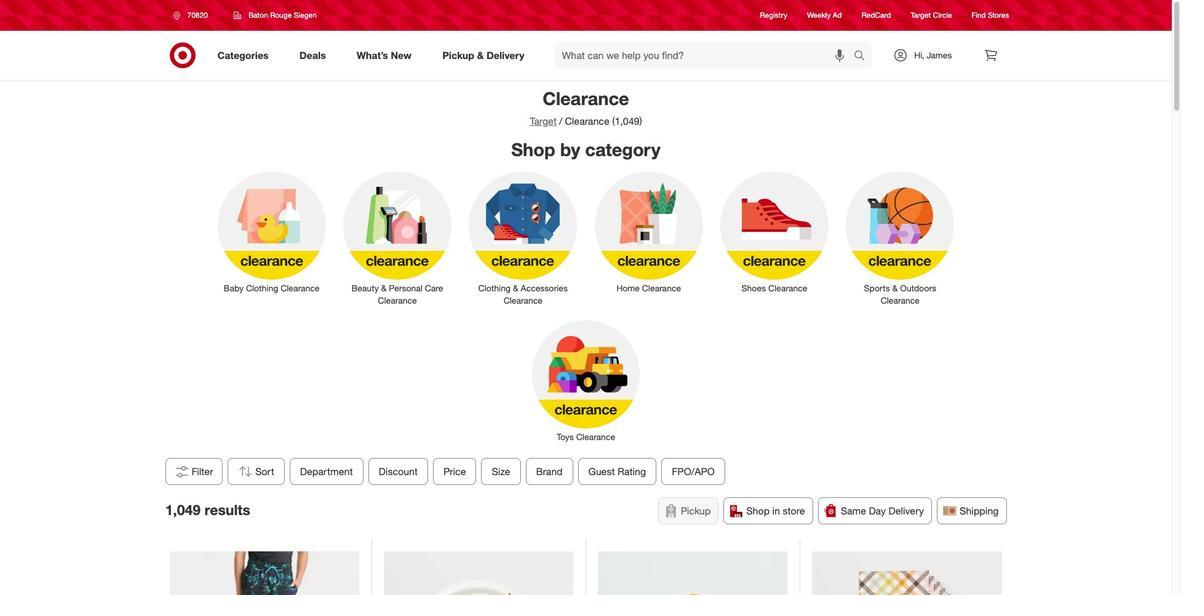 Task type: locate. For each thing, give the bounding box(es) containing it.
size
[[492, 466, 510, 478]]

fpo/apo
[[672, 466, 715, 478]]

beauty
[[352, 283, 379, 294]]

circle
[[933, 11, 952, 20]]

shop
[[512, 138, 556, 161], [747, 505, 770, 518]]

1 horizontal spatial pickup
[[681, 505, 711, 518]]

0 horizontal spatial delivery
[[487, 49, 525, 61]]

1,049 results
[[165, 502, 250, 519]]

category
[[585, 138, 661, 161]]

pickup right the new
[[443, 49, 475, 61]]

brand button
[[526, 459, 573, 486]]

sort
[[255, 466, 274, 478]]

delivery for pickup & delivery
[[487, 49, 525, 61]]

clearance
[[543, 87, 629, 110], [565, 115, 610, 127], [281, 283, 320, 294], [642, 283, 681, 294], [769, 283, 808, 294], [378, 296, 417, 306], [504, 296, 543, 306], [881, 296, 920, 306], [576, 432, 616, 443]]

pickup & delivery link
[[432, 42, 540, 69]]

1 vertical spatial target
[[530, 115, 557, 127]]

delivery inside "link"
[[487, 49, 525, 61]]

70820
[[187, 10, 208, 20]]

0 horizontal spatial target
[[530, 115, 557, 127]]

shoes clearance
[[742, 283, 808, 294]]

20ct thanksgiving plaid guest towel - spritz™ image
[[812, 552, 1003, 596], [812, 552, 1003, 596]]

0 vertical spatial pickup
[[443, 49, 475, 61]]

size button
[[481, 459, 521, 486]]

1,049
[[165, 502, 201, 519]]

1 horizontal spatial delivery
[[889, 505, 924, 518]]

deals
[[300, 49, 326, 61]]

sort button
[[227, 459, 285, 486]]

department
[[300, 466, 353, 478]]

delivery inside button
[[889, 505, 924, 518]]

target circle
[[911, 11, 952, 20]]

filter button
[[165, 459, 223, 486]]

& inside "link"
[[477, 49, 484, 61]]

clearance inside beauty & personal care clearance
[[378, 296, 417, 306]]

sports
[[864, 283, 890, 294]]

clothing inside the clothing & accessories clearance
[[479, 283, 511, 294]]

target left circle
[[911, 11, 931, 20]]

filter
[[192, 466, 213, 478]]

2 clothing from the left
[[479, 283, 511, 294]]

target
[[911, 11, 931, 20], [530, 115, 557, 127]]

redcard
[[862, 11, 892, 20]]

target link
[[530, 115, 557, 127]]

thanksgiving felt turkey - spritz™ image
[[598, 552, 788, 596], [598, 552, 788, 596]]

1 horizontal spatial shop
[[747, 505, 770, 518]]

/
[[559, 115, 563, 127]]

same
[[841, 505, 867, 518]]

clothing right 'baby'
[[246, 283, 278, 294]]

target left /
[[530, 115, 557, 127]]

& inside sports & outdoors clearance
[[893, 283, 898, 294]]

clothing left accessories
[[479, 283, 511, 294]]

0 vertical spatial shop
[[512, 138, 556, 161]]

search button
[[849, 42, 878, 71]]

baton
[[249, 10, 268, 20]]

delivery
[[487, 49, 525, 61], [889, 505, 924, 518]]

0 horizontal spatial pickup
[[443, 49, 475, 61]]

ad
[[833, 11, 842, 20]]

baby clothing clearance link
[[209, 169, 335, 295]]

shop down target link
[[512, 138, 556, 161]]

fpo/apo button
[[661, 459, 725, 486]]

& inside the clothing & accessories clearance
[[513, 283, 519, 294]]

1 vertical spatial shop
[[747, 505, 770, 518]]

target inside target circle link
[[911, 11, 931, 20]]

clearance inside sports & outdoors clearance
[[881, 296, 920, 306]]

pickup inside button
[[681, 505, 711, 518]]

& for sports
[[893, 283, 898, 294]]

(1,049)
[[612, 115, 642, 127]]

pickup
[[443, 49, 475, 61], [681, 505, 711, 518]]

by
[[561, 138, 580, 161]]

1 vertical spatial pickup
[[681, 505, 711, 518]]

20ct thanksgiving plaid snack plate - spritz™ image
[[384, 552, 574, 596], [384, 552, 574, 596]]

same day delivery button
[[818, 498, 932, 525]]

in
[[773, 505, 780, 518]]

shop inside button
[[747, 505, 770, 518]]

1 horizontal spatial target
[[911, 11, 931, 20]]

0 horizontal spatial clothing
[[246, 283, 278, 294]]

pickup inside "link"
[[443, 49, 475, 61]]

1 clothing from the left
[[246, 283, 278, 294]]

boys' hybrid shorts - all in motion™ image
[[170, 552, 359, 596], [170, 552, 359, 596]]

outdoors
[[901, 283, 937, 294]]

delivery for same day delivery
[[889, 505, 924, 518]]

rating
[[618, 466, 646, 478]]

pickup down fpo/apo
[[681, 505, 711, 518]]

shop for shop by category
[[512, 138, 556, 161]]

price
[[443, 466, 466, 478]]

&
[[477, 49, 484, 61], [381, 283, 387, 294], [513, 283, 519, 294], [893, 283, 898, 294]]

care
[[425, 283, 443, 294]]

1 vertical spatial delivery
[[889, 505, 924, 518]]

what's new link
[[346, 42, 427, 69]]

shipping
[[960, 505, 999, 518]]

1 horizontal spatial clothing
[[479, 283, 511, 294]]

& inside beauty & personal care clearance
[[381, 283, 387, 294]]

weekly ad
[[807, 11, 842, 20]]

0 vertical spatial target
[[911, 11, 931, 20]]

0 horizontal spatial shop
[[512, 138, 556, 161]]

brand
[[536, 466, 563, 478]]

shop left in
[[747, 505, 770, 518]]

search
[[849, 50, 878, 63]]

0 vertical spatial delivery
[[487, 49, 525, 61]]



Task type: describe. For each thing, give the bounding box(es) containing it.
rouge
[[270, 10, 292, 20]]

toys clearance link
[[523, 318, 649, 444]]

baby
[[224, 283, 244, 294]]

find stores
[[972, 11, 1010, 20]]

sports & outdoors clearance link
[[838, 169, 963, 307]]

clothing & accessories clearance
[[479, 283, 568, 306]]

price button
[[433, 459, 476, 486]]

home clearance link
[[586, 169, 712, 295]]

pickup & delivery
[[443, 49, 525, 61]]

What can we help you find? suggestions appear below search field
[[555, 42, 857, 69]]

discount button
[[368, 459, 428, 486]]

shoes clearance link
[[712, 169, 838, 295]]

new
[[391, 49, 412, 61]]

redcard link
[[862, 10, 892, 21]]

hi, james
[[915, 50, 952, 60]]

shop in store button
[[724, 498, 813, 525]]

stores
[[988, 11, 1010, 20]]

guest
[[588, 466, 615, 478]]

target circle link
[[911, 10, 952, 21]]

pickup for pickup
[[681, 505, 711, 518]]

home clearance
[[617, 283, 681, 294]]

registry link
[[760, 10, 788, 21]]

weekly
[[807, 11, 831, 20]]

james
[[927, 50, 952, 60]]

clearance target / clearance (1,049)
[[530, 87, 642, 127]]

shipping button
[[937, 498, 1007, 525]]

shop in store
[[747, 505, 805, 518]]

sports & outdoors clearance
[[864, 283, 937, 306]]

home
[[617, 283, 640, 294]]

find
[[972, 11, 986, 20]]

& for clothing
[[513, 283, 519, 294]]

weekly ad link
[[807, 10, 842, 21]]

clearance inside the clothing & accessories clearance
[[504, 296, 543, 306]]

find stores link
[[972, 10, 1010, 21]]

deals link
[[289, 42, 341, 69]]

clothing & accessories clearance link
[[460, 169, 586, 307]]

categories
[[218, 49, 269, 61]]

beauty & personal care clearance link
[[335, 169, 460, 307]]

guest rating button
[[578, 459, 657, 486]]

results
[[205, 502, 250, 519]]

pickup for pickup & delivery
[[443, 49, 475, 61]]

what's
[[357, 49, 388, 61]]

& for pickup
[[477, 49, 484, 61]]

& for beauty
[[381, 283, 387, 294]]

target inside clearance target / clearance (1,049)
[[530, 115, 557, 127]]

70820 button
[[165, 4, 221, 26]]

shoes
[[742, 283, 766, 294]]

personal
[[389, 283, 423, 294]]

shop by category
[[512, 138, 661, 161]]

registry
[[760, 11, 788, 20]]

pickup button
[[658, 498, 719, 525]]

guest rating
[[588, 466, 646, 478]]

toys
[[557, 432, 574, 443]]

baton rouge siegen button
[[226, 4, 325, 26]]

toys clearance
[[557, 432, 616, 443]]

baby clothing clearance
[[224, 283, 320, 294]]

store
[[783, 505, 805, 518]]

siegen
[[294, 10, 317, 20]]

baton rouge siegen
[[249, 10, 317, 20]]

same day delivery
[[841, 505, 924, 518]]

accessories
[[521, 283, 568, 294]]

department button
[[289, 459, 363, 486]]

categories link
[[207, 42, 284, 69]]

beauty & personal care clearance
[[352, 283, 443, 306]]

discount
[[379, 466, 418, 478]]

day
[[869, 505, 886, 518]]

shop for shop in store
[[747, 505, 770, 518]]

hi,
[[915, 50, 925, 60]]

what's new
[[357, 49, 412, 61]]



Task type: vqa. For each thing, say whether or not it's contained in the screenshot.
existing
no



